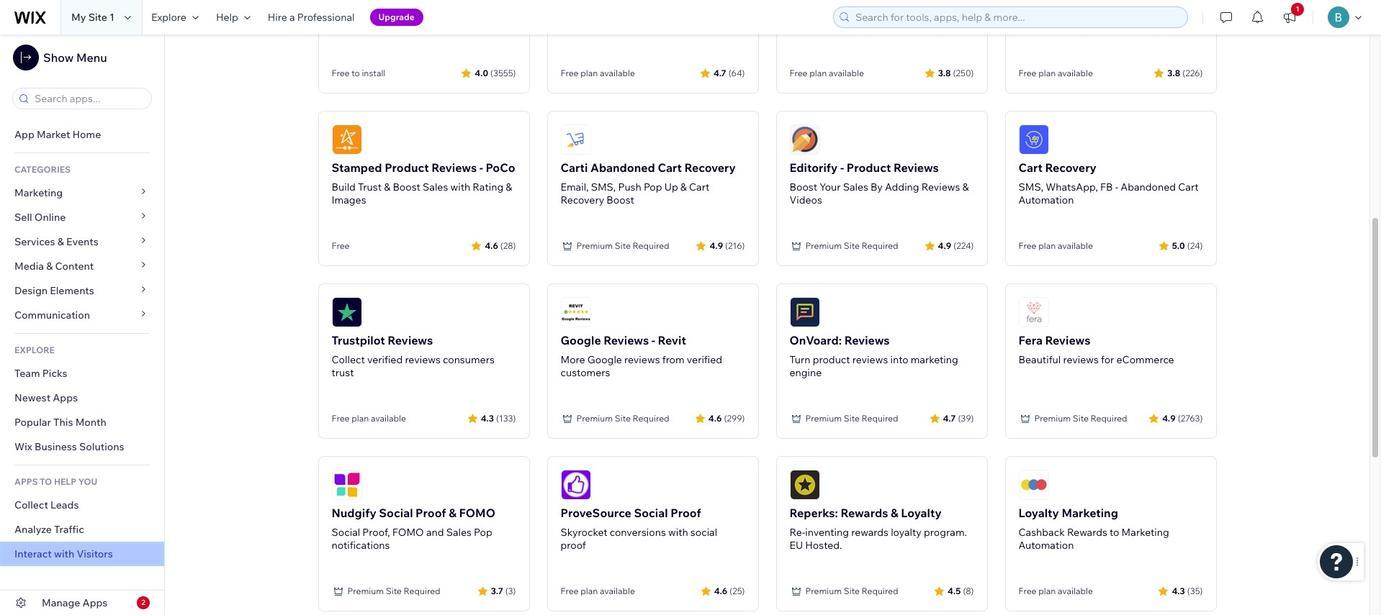 Task type: describe. For each thing, give the bounding box(es) containing it.
3.8 (226)
[[1168, 67, 1204, 78]]

‑
[[841, 161, 844, 175]]

plan for 3.8 (250)
[[810, 68, 827, 79]]

free for 4.6 (25)
[[561, 586, 579, 597]]

site for carti abandoned cart recovery
[[615, 241, 631, 251]]

cart up 5.0 (24) in the right of the page
[[1179, 181, 1199, 194]]

inventing
[[806, 527, 849, 540]]

trustpilot
[[332, 334, 385, 348]]

4.6 (28)
[[485, 240, 516, 251]]

free for 4.3 (133)
[[332, 414, 350, 424]]

services & events
[[14, 236, 99, 249]]

visitors
[[77, 548, 113, 561]]

product inside editorify ‑ product reviews boost your sales by adding reviews & videos
[[847, 161, 891, 175]]

reviews inside trustpilot reviews collect verified reviews consumers trust
[[405, 354, 441, 367]]

sales inside editorify ‑ product reviews boost your sales by adding reviews & videos
[[843, 181, 869, 194]]

plan for 4.7 (64)
[[581, 68, 598, 79]]

newest
[[14, 392, 50, 405]]

4.9 for reviews
[[1163, 413, 1176, 424]]

& inside editorify ‑ product reviews boost your sales by adding reviews & videos
[[963, 181, 969, 194]]

1 vertical spatial fomo
[[393, 527, 424, 540]]

analyze traffic
[[14, 524, 84, 537]]

events
[[66, 236, 99, 249]]

apps to help you
[[14, 477, 97, 488]]

communication link
[[0, 303, 164, 328]]

required for revit
[[633, 414, 670, 424]]

sell
[[14, 211, 32, 224]]

premium site required for email,
[[577, 241, 670, 251]]

required for loyalty
[[862, 586, 899, 597]]

4.3 for trustpilot reviews
[[481, 413, 494, 424]]

install
[[362, 68, 386, 79]]

0 horizontal spatial 1
[[110, 11, 114, 24]]

ecommerce
[[1117, 354, 1175, 367]]

plan for 3.8 (226)
[[1039, 68, 1056, 79]]

fera reviews beautiful reviews for ecommerce
[[1019, 334, 1175, 367]]

this
[[53, 416, 73, 429]]

collect leads
[[14, 499, 79, 512]]

(216)
[[726, 240, 745, 251]]

(224)
[[954, 240, 974, 251]]

4.6 for provesource social proof
[[714, 586, 728, 597]]

sales for poco
[[423, 181, 448, 194]]

free for 4.0 (3555)
[[332, 68, 350, 79]]

nudgify social proof & fomo social proof, fomo and sales pop notifications
[[332, 506, 496, 553]]

4.6 (25)
[[714, 586, 745, 597]]

premium site required for reviews
[[806, 414, 899, 424]]

wix
[[14, 441, 32, 454]]

picks
[[42, 367, 67, 380]]

upgrade button
[[370, 9, 423, 26]]

help
[[216, 11, 238, 24]]

engine
[[790, 367, 822, 380]]

business
[[35, 441, 77, 454]]

market
[[37, 128, 70, 141]]

fera reviews logo image
[[1019, 298, 1049, 328]]

0 horizontal spatial social
[[332, 527, 360, 540]]

4.9 (224)
[[938, 240, 974, 251]]

trust
[[358, 181, 382, 194]]

google reviews - revit more google reviews from verified customers
[[561, 334, 723, 380]]

social for nudgify
[[379, 506, 413, 521]]

apps for manage apps
[[83, 597, 108, 610]]

provesource
[[561, 506, 632, 521]]

re-
[[790, 527, 806, 540]]

media & content link
[[0, 254, 164, 279]]

popular
[[14, 416, 51, 429]]

premium site required for more
[[577, 414, 670, 424]]

4.0
[[475, 67, 488, 78]]

premium for reviews
[[806, 414, 842, 424]]

(3555)
[[491, 67, 516, 78]]

boost inside editorify ‑ product reviews boost your sales by adding reviews & videos
[[790, 181, 818, 194]]

with inside provesource social proof skyrocket conversions with social proof
[[669, 527, 689, 540]]

3.7
[[491, 586, 503, 597]]

design elements link
[[0, 279, 164, 303]]

available for 4.6 (25)
[[600, 586, 635, 597]]

4.9 (216)
[[710, 240, 745, 251]]

manage apps
[[42, 597, 108, 610]]

4.3 for loyalty marketing
[[1172, 586, 1186, 597]]

available for 3.8 (250)
[[829, 68, 864, 79]]

premium site required for boost
[[806, 241, 899, 251]]

google reviews - revit logo image
[[561, 298, 591, 328]]

- inside stamped product reviews - poco build trust & boost sales with rating & images
[[480, 161, 483, 175]]

(299)
[[724, 413, 745, 424]]

premium for email,
[[577, 241, 613, 251]]

cart right up
[[689, 181, 710, 194]]

whatsapp,
[[1046, 181, 1099, 194]]

design elements
[[14, 285, 94, 298]]

premium site required for for
[[1035, 414, 1128, 424]]

videos
[[790, 194, 823, 207]]

social
[[691, 527, 718, 540]]

popular this month
[[14, 416, 107, 429]]

(28)
[[501, 240, 516, 251]]

0 horizontal spatial to
[[352, 68, 360, 79]]

editorify ‑ product reviews logo image
[[790, 125, 820, 155]]

leads
[[50, 499, 79, 512]]

services
[[14, 236, 55, 249]]

3.8 (250)
[[938, 67, 974, 78]]

collect leads link
[[0, 494, 164, 518]]

4.6 for stamped product reviews - poco
[[485, 240, 498, 251]]

explore
[[151, 11, 187, 24]]

my
[[71, 11, 86, 24]]

premium for for
[[1035, 414, 1071, 424]]

program.
[[924, 527, 968, 540]]

(35)
[[1188, 586, 1204, 597]]

show
[[43, 50, 74, 65]]

notifications
[[332, 540, 390, 553]]

you
[[78, 477, 97, 488]]

4.6 for google reviews - revit
[[709, 413, 722, 424]]

reviews inside stamped product reviews - poco build trust & boost sales with rating & images
[[432, 161, 477, 175]]

push
[[618, 181, 642, 194]]

verified inside trustpilot reviews collect verified reviews consumers trust
[[367, 354, 403, 367]]

free plan available for 4.6 (25)
[[561, 586, 635, 597]]

4.3 (35)
[[1172, 586, 1204, 597]]

site right my
[[88, 11, 107, 24]]

product inside stamped product reviews - poco build trust & boost sales with rating & images
[[385, 161, 429, 175]]

3.7 (3)
[[491, 586, 516, 597]]

professional
[[297, 11, 355, 24]]

site for nudgify social proof & fomo
[[386, 586, 402, 597]]

carti abandoned cart recovery logo image
[[561, 125, 591, 155]]

cart up up
[[658, 161, 682, 175]]

available for 3.8 (226)
[[1058, 68, 1094, 79]]

proof,
[[363, 527, 390, 540]]

0 vertical spatial google
[[561, 334, 601, 348]]

provesource social proof skyrocket conversions with social proof
[[561, 506, 718, 553]]

(133)
[[496, 413, 516, 424]]

site for google reviews - revit
[[615, 414, 631, 424]]

premium for fomo
[[348, 586, 384, 597]]

Search for tools, apps, help & more... field
[[852, 7, 1184, 27]]

recovery inside cart recovery sms, whatsapp, fb - abandoned cart automation
[[1046, 161, 1097, 175]]

available for 4.3 (133)
[[371, 414, 406, 424]]

pop inside carti abandoned cart recovery email, sms, push pop up & cart recovery boost
[[644, 181, 663, 194]]

help button
[[207, 0, 259, 35]]

reviews inside trustpilot reviews collect verified reviews consumers trust
[[388, 334, 433, 348]]

collect inside the 'sidebar' element
[[14, 499, 48, 512]]

& inside nudgify social proof & fomo social proof, fomo and sales pop notifications
[[449, 506, 457, 521]]

sms, inside carti abandoned cart recovery email, sms, push pop up & cart recovery boost
[[591, 181, 616, 194]]

pop inside nudgify social proof & fomo social proof, fomo and sales pop notifications
[[474, 527, 493, 540]]

media
[[14, 260, 44, 273]]

carti abandoned cart recovery email, sms, push pop up & cart recovery boost
[[561, 161, 736, 207]]

required for reviews
[[862, 241, 899, 251]]

(3)
[[506, 586, 516, 597]]

skyrocket
[[561, 527, 608, 540]]

onvoard:
[[790, 334, 842, 348]]

loyalty inside loyalty marketing cashback rewards to marketing automation
[[1019, 506, 1060, 521]]

free plan available for 4.7 (64)
[[561, 68, 635, 79]]

menu
[[76, 50, 107, 65]]

manage
[[42, 597, 80, 610]]

stamped product reviews - poco logo image
[[332, 125, 362, 155]]

premium for boost
[[806, 241, 842, 251]]

available for 4.3 (35)
[[1058, 586, 1094, 597]]

provesource social proof logo image
[[561, 470, 591, 501]]

plan for 5.0 (24)
[[1039, 241, 1056, 251]]

required for &
[[404, 586, 441, 597]]

design
[[14, 285, 48, 298]]

4.9 for reviews
[[938, 240, 952, 251]]

free for 4.7 (64)
[[561, 68, 579, 79]]

carti
[[561, 161, 588, 175]]

1 horizontal spatial fomo
[[459, 506, 496, 521]]

cashback
[[1019, 527, 1065, 540]]

reviews inside fera reviews beautiful reviews for ecommerce
[[1064, 354, 1099, 367]]

with inside stamped product reviews - poco build trust & boost sales with rating & images
[[451, 181, 471, 194]]

free plan available for 3.8 (250)
[[790, 68, 864, 79]]

required for product
[[862, 414, 899, 424]]



Task type: locate. For each thing, give the bounding box(es) containing it.
1 vertical spatial marketing
[[1062, 506, 1119, 521]]

collect down trustpilot
[[332, 354, 365, 367]]

categories
[[14, 164, 71, 175]]

0 vertical spatial rewards
[[841, 506, 889, 521]]

4.6 (299)
[[709, 413, 745, 424]]

loyalty up the cashback
[[1019, 506, 1060, 521]]

sales inside stamped product reviews - poco build trust & boost sales with rating & images
[[423, 181, 448, 194]]

plan for 4.6 (25)
[[581, 586, 598, 597]]

1 vertical spatial automation
[[1019, 540, 1074, 553]]

4.7 for 4.7 (39)
[[943, 413, 956, 424]]

premium site required down your
[[806, 241, 899, 251]]

0 horizontal spatial 4.9
[[710, 240, 723, 251]]

0 horizontal spatial apps
[[53, 392, 78, 405]]

site down rewards
[[844, 586, 860, 597]]

free for 4.3 (35)
[[1019, 586, 1037, 597]]

collect
[[332, 354, 365, 367], [14, 499, 48, 512]]

fb
[[1101, 181, 1113, 194]]

required down 'from'
[[633, 414, 670, 424]]

1 horizontal spatial marketing
[[1062, 506, 1119, 521]]

4.7 left (64)
[[714, 67, 727, 78]]

reviews inside onvoard: reviews turn product reviews into marketing engine
[[853, 354, 889, 367]]

reviews left for
[[1064, 354, 1099, 367]]

with left rating
[[451, 181, 471, 194]]

1 horizontal spatial verified
[[687, 354, 723, 367]]

available
[[600, 68, 635, 79], [829, 68, 864, 79], [1058, 68, 1094, 79], [1058, 241, 1094, 251], [371, 414, 406, 424], [600, 586, 635, 597], [1058, 586, 1094, 597]]

sidebar element
[[0, 35, 165, 616]]

email,
[[561, 181, 589, 194]]

1 vertical spatial apps
[[83, 597, 108, 610]]

premium down engine
[[806, 414, 842, 424]]

analyze traffic link
[[0, 518, 164, 542]]

2 reviews from the left
[[625, 354, 660, 367]]

required for recovery
[[633, 241, 670, 251]]

sell online
[[14, 211, 66, 224]]

sms, inside cart recovery sms, whatsapp, fb - abandoned cart automation
[[1019, 181, 1044, 194]]

required down by
[[862, 241, 899, 251]]

reviews up product
[[845, 334, 890, 348]]

premium down email,
[[577, 241, 613, 251]]

0 vertical spatial 4.6
[[485, 240, 498, 251]]

(39)
[[958, 413, 974, 424]]

3 reviews from the left
[[853, 354, 889, 367]]

2 3.8 from the left
[[1168, 67, 1181, 78]]

social down nudgify
[[332, 527, 360, 540]]

1 horizontal spatial 4.3
[[1172, 586, 1186, 597]]

4.5 (8)
[[948, 586, 974, 597]]

social
[[379, 506, 413, 521], [634, 506, 668, 521], [332, 527, 360, 540]]

1 vertical spatial abandoned
[[1121, 181, 1177, 194]]

sales inside nudgify social proof & fomo social proof, fomo and sales pop notifications
[[446, 527, 472, 540]]

2 sms, from the left
[[1019, 181, 1044, 194]]

hire a professional
[[268, 11, 355, 24]]

- inside cart recovery sms, whatsapp, fb - abandoned cart automation
[[1116, 181, 1119, 194]]

home
[[72, 128, 101, 141]]

site for reperks: rewards & loyalty
[[844, 586, 860, 597]]

required down rewards
[[862, 586, 899, 597]]

trustpilot reviews logo image
[[332, 298, 362, 328]]

4.7 (64)
[[714, 67, 745, 78]]

loyalty inside reperks: rewards & loyalty re-inventing rewards loyalty program. eu hosted.
[[902, 506, 942, 521]]

4.7 (39)
[[943, 413, 974, 424]]

4.6 left (25)
[[714, 586, 728, 597]]

1 horizontal spatial abandoned
[[1121, 181, 1177, 194]]

pop right and
[[474, 527, 493, 540]]

premium site required down for
[[1035, 414, 1128, 424]]

proof inside nudgify social proof & fomo social proof, fomo and sales pop notifications
[[416, 506, 446, 521]]

premium down beautiful
[[1035, 414, 1071, 424]]

proof inside provesource social proof skyrocket conversions with social proof
[[671, 506, 701, 521]]

sms, left whatsapp,
[[1019, 181, 1044, 194]]

0 vertical spatial abandoned
[[591, 161, 655, 175]]

premium for re-
[[806, 586, 842, 597]]

reperks:
[[790, 506, 839, 521]]

nudgify social proof & fomo logo image
[[332, 470, 362, 501]]

social inside provesource social proof skyrocket conversions with social proof
[[634, 506, 668, 521]]

1 vertical spatial rewards
[[1068, 527, 1108, 540]]

product right stamped
[[385, 161, 429, 175]]

traffic
[[54, 524, 84, 537]]

2 horizontal spatial with
[[669, 527, 689, 540]]

site for editorify ‑ product reviews
[[844, 241, 860, 251]]

explore
[[14, 345, 55, 356]]

required down up
[[633, 241, 670, 251]]

analyze
[[14, 524, 52, 537]]

premium site required for fomo
[[348, 586, 441, 597]]

reviews right the adding
[[922, 181, 961, 194]]

0 vertical spatial apps
[[53, 392, 78, 405]]

sales left by
[[843, 181, 869, 194]]

plan for 4.3 (133)
[[352, 414, 369, 424]]

verified right 'from'
[[687, 354, 723, 367]]

2 automation from the top
[[1019, 540, 1074, 553]]

2 vertical spatial 4.6
[[714, 586, 728, 597]]

1 horizontal spatial rewards
[[1068, 527, 1108, 540]]

1 horizontal spatial 4.9
[[938, 240, 952, 251]]

loyalty marketing logo image
[[1019, 470, 1049, 501]]

1 3.8 from the left
[[938, 67, 951, 78]]

team
[[14, 367, 40, 380]]

boost inside carti abandoned cart recovery email, sms, push pop up & cart recovery boost
[[607, 194, 635, 207]]

free plan available down search for tools, apps, help & more... field
[[1019, 68, 1094, 79]]

services & events link
[[0, 230, 164, 254]]

1 vertical spatial pop
[[474, 527, 493, 540]]

free plan available up carti abandoned cart recovery logo
[[561, 68, 635, 79]]

2 horizontal spatial social
[[634, 506, 668, 521]]

media & content
[[14, 260, 94, 273]]

cart recovery logo image
[[1019, 125, 1049, 155]]

elements
[[50, 285, 94, 298]]

loyalty up loyalty
[[902, 506, 942, 521]]

abandoned up push
[[591, 161, 655, 175]]

reviews inside onvoard: reviews turn product reviews into marketing engine
[[845, 334, 890, 348]]

4.9
[[710, 240, 723, 251], [938, 240, 952, 251], [1163, 413, 1176, 424]]

rewards up rewards
[[841, 506, 889, 521]]

plan for 4.3 (35)
[[1039, 586, 1056, 597]]

interact with visitors link
[[0, 542, 164, 567]]

social up 'conversions'
[[634, 506, 668, 521]]

from
[[663, 354, 685, 367]]

0 vertical spatial 4.3
[[481, 413, 494, 424]]

free plan available up editorify ‑ product reviews logo
[[790, 68, 864, 79]]

apps right manage
[[83, 597, 108, 610]]

4.9 (2763)
[[1163, 413, 1204, 424]]

for
[[1102, 354, 1115, 367]]

1 horizontal spatial loyalty
[[1019, 506, 1060, 521]]

sales right and
[[446, 527, 472, 540]]

1 horizontal spatial social
[[379, 506, 413, 521]]

hosted.
[[806, 540, 843, 553]]

free down images
[[332, 241, 350, 251]]

reviews up beautiful
[[1046, 334, 1091, 348]]

free plan available down whatsapp,
[[1019, 241, 1094, 251]]

cart down cart recovery logo
[[1019, 161, 1043, 175]]

reviews left into
[[853, 354, 889, 367]]

0 vertical spatial -
[[480, 161, 483, 175]]

marketing
[[14, 187, 63, 200], [1062, 506, 1119, 521], [1122, 527, 1170, 540]]

- left revit
[[652, 334, 656, 348]]

customers
[[561, 367, 611, 380]]

premium down the hosted.
[[806, 586, 842, 597]]

- inside google reviews - revit more google reviews from verified customers
[[652, 334, 656, 348]]

sms,
[[591, 181, 616, 194], [1019, 181, 1044, 194]]

plan up carti abandoned cart recovery logo
[[581, 68, 598, 79]]

app
[[14, 128, 34, 141]]

0 horizontal spatial -
[[480, 161, 483, 175]]

1 horizontal spatial product
[[847, 161, 891, 175]]

required for reviews
[[1091, 414, 1128, 424]]

collect inside trustpilot reviews collect verified reviews consumers trust
[[332, 354, 365, 367]]

reviews left consumers
[[405, 354, 441, 367]]

sell online link
[[0, 205, 164, 230]]

0 vertical spatial fomo
[[459, 506, 496, 521]]

boost right email,
[[607, 194, 635, 207]]

free for 3.8 (250)
[[790, 68, 808, 79]]

plan down the cashback
[[1039, 586, 1056, 597]]

available for 5.0 (24)
[[1058, 241, 1094, 251]]

eu
[[790, 540, 803, 553]]

0 horizontal spatial boost
[[393, 181, 421, 194]]

2
[[141, 599, 145, 608]]

proof up and
[[416, 506, 446, 521]]

free plan available for 4.3 (35)
[[1019, 586, 1094, 597]]

abandoned inside cart recovery sms, whatsapp, fb - abandoned cart automation
[[1121, 181, 1177, 194]]

1 horizontal spatial -
[[652, 334, 656, 348]]

(24)
[[1188, 240, 1204, 251]]

0 vertical spatial collect
[[332, 354, 365, 367]]

apps up this
[[53, 392, 78, 405]]

1 horizontal spatial 3.8
[[1168, 67, 1181, 78]]

plan down proof
[[581, 586, 598, 597]]

with left social
[[669, 527, 689, 540]]

plan down whatsapp,
[[1039, 241, 1056, 251]]

1
[[1296, 4, 1300, 14], [110, 11, 114, 24]]

social for provesource
[[634, 506, 668, 521]]

3.8 for 3.8 (250)
[[938, 67, 951, 78]]

reperks: rewards & loyalty logo image
[[790, 470, 820, 501]]

4.9 left "(216)"
[[710, 240, 723, 251]]

free left install
[[332, 68, 350, 79]]

reviews
[[432, 161, 477, 175], [894, 161, 939, 175], [922, 181, 961, 194], [388, 334, 433, 348], [604, 334, 649, 348], [845, 334, 890, 348], [1046, 334, 1091, 348]]

premium for more
[[577, 414, 613, 424]]

0 horizontal spatial 4.3
[[481, 413, 494, 424]]

1 vertical spatial 4.3
[[1172, 586, 1186, 597]]

2 horizontal spatial recovery
[[1046, 161, 1097, 175]]

marketing inside the 'sidebar' element
[[14, 187, 63, 200]]

interact
[[14, 548, 52, 561]]

wix business solutions
[[14, 441, 124, 454]]

1 horizontal spatial with
[[451, 181, 471, 194]]

& inside "link"
[[57, 236, 64, 249]]

4 reviews from the left
[[1064, 354, 1099, 367]]

0 horizontal spatial with
[[54, 548, 74, 561]]

1 horizontal spatial 1
[[1296, 4, 1300, 14]]

4.6 left (299)
[[709, 413, 722, 424]]

0 horizontal spatial product
[[385, 161, 429, 175]]

cart recovery sms, whatsapp, fb - abandoned cart automation
[[1019, 161, 1199, 207]]

1 verified from the left
[[367, 354, 403, 367]]

4.3 left (133)
[[481, 413, 494, 424]]

0 vertical spatial 4.7
[[714, 67, 727, 78]]

product
[[813, 354, 851, 367]]

abandoned inside carti abandoned cart recovery email, sms, push pop up & cart recovery boost
[[591, 161, 655, 175]]

1 horizontal spatial 4.7
[[943, 413, 956, 424]]

premium down videos
[[806, 241, 842, 251]]

4.9 for recovery
[[710, 240, 723, 251]]

2 horizontal spatial -
[[1116, 181, 1119, 194]]

plan up editorify ‑ product reviews logo
[[810, 68, 827, 79]]

marketing link
[[0, 181, 164, 205]]

rewards inside reperks: rewards & loyalty re-inventing rewards loyalty program. eu hosted.
[[841, 506, 889, 521]]

free plan available for 3.8 (226)
[[1019, 68, 1094, 79]]

0 horizontal spatial rewards
[[841, 506, 889, 521]]

1 automation from the top
[[1019, 194, 1074, 207]]

1 proof from the left
[[416, 506, 446, 521]]

5.0 (24)
[[1173, 240, 1204, 251]]

revit
[[658, 334, 687, 348]]

1 inside button
[[1296, 4, 1300, 14]]

proof for fomo
[[416, 506, 446, 521]]

free right the (224)
[[1019, 241, 1037, 251]]

upgrade
[[379, 12, 415, 22]]

free down the trust
[[332, 414, 350, 424]]

premium site required down notifications
[[348, 586, 441, 597]]

1 vertical spatial with
[[669, 527, 689, 540]]

with down traffic
[[54, 548, 74, 561]]

0 horizontal spatial verified
[[367, 354, 403, 367]]

nudgify
[[332, 506, 377, 521]]

(250)
[[954, 67, 974, 78]]

rewards inside loyalty marketing cashback rewards to marketing automation
[[1068, 527, 1108, 540]]

site down notifications
[[386, 586, 402, 597]]

1 horizontal spatial apps
[[83, 597, 108, 610]]

3.8 for 3.8 (226)
[[1168, 67, 1181, 78]]

free plan available for 4.3 (133)
[[332, 414, 406, 424]]

reviews right trustpilot
[[388, 334, 433, 348]]

0 horizontal spatial marketing
[[14, 187, 63, 200]]

collect down apps
[[14, 499, 48, 512]]

1 horizontal spatial recovery
[[685, 161, 736, 175]]

&
[[384, 181, 391, 194], [506, 181, 513, 194], [681, 181, 687, 194], [963, 181, 969, 194], [57, 236, 64, 249], [46, 260, 53, 273], [449, 506, 457, 521], [891, 506, 899, 521]]

plan down the trust
[[352, 414, 369, 424]]

to inside loyalty marketing cashback rewards to marketing automation
[[1110, 527, 1120, 540]]

premium site required for re-
[[806, 586, 899, 597]]

0 vertical spatial to
[[352, 68, 360, 79]]

3.8 left (226)
[[1168, 67, 1181, 78]]

2 horizontal spatial boost
[[790, 181, 818, 194]]

0 horizontal spatial abandoned
[[591, 161, 655, 175]]

premium site required down push
[[577, 241, 670, 251]]

poco
[[486, 161, 515, 175]]

2 vertical spatial -
[[652, 334, 656, 348]]

Search apps... field
[[30, 89, 147, 109]]

2 vertical spatial marketing
[[1122, 527, 1170, 540]]

verified down trustpilot
[[367, 354, 403, 367]]

4.7 for 4.7 (64)
[[714, 67, 727, 78]]

4.7
[[714, 67, 727, 78], [943, 413, 956, 424]]

reviews inside fera reviews beautiful reviews for ecommerce
[[1046, 334, 1091, 348]]

premium down customers
[[577, 414, 613, 424]]

trustpilot reviews collect verified reviews consumers trust
[[332, 334, 495, 380]]

4.9 left the (224)
[[938, 240, 952, 251]]

free right (3555)
[[561, 68, 579, 79]]

5.0
[[1173, 240, 1186, 251]]

1 vertical spatial 4.6
[[709, 413, 722, 424]]

automation down loyalty marketing logo in the bottom of the page
[[1019, 540, 1074, 553]]

0 horizontal spatial fomo
[[393, 527, 424, 540]]

free plan available down proof
[[561, 586, 635, 597]]

0 horizontal spatial loyalty
[[902, 506, 942, 521]]

automation inside cart recovery sms, whatsapp, fb - abandoned cart automation
[[1019, 194, 1074, 207]]

(64)
[[729, 67, 745, 78]]

pop
[[644, 181, 663, 194], [474, 527, 493, 540]]

social up proof,
[[379, 506, 413, 521]]

1 product from the left
[[385, 161, 429, 175]]

premium down notifications
[[348, 586, 384, 597]]

site for fera reviews
[[1073, 414, 1089, 424]]

0 horizontal spatial collect
[[14, 499, 48, 512]]

reviews left revit
[[604, 334, 649, 348]]

2 verified from the left
[[687, 354, 723, 367]]

1 horizontal spatial collect
[[332, 354, 365, 367]]

site down product
[[844, 414, 860, 424]]

onvoard: reviews logo image
[[790, 298, 820, 328]]

& inside carti abandoned cart recovery email, sms, push pop up & cart recovery boost
[[681, 181, 687, 194]]

4.5
[[948, 586, 961, 597]]

reviews
[[405, 354, 441, 367], [625, 354, 660, 367], [853, 354, 889, 367], [1064, 354, 1099, 367]]

up
[[665, 181, 678, 194]]

boost inside stamped product reviews - poco build trust & boost sales with rating & images
[[393, 181, 421, 194]]

apps for newest apps
[[53, 392, 78, 405]]

with
[[451, 181, 471, 194], [669, 527, 689, 540], [54, 548, 74, 561]]

0 horizontal spatial recovery
[[561, 194, 605, 207]]

abandoned right fb
[[1121, 181, 1177, 194]]

reviews up rating
[[432, 161, 477, 175]]

& inside reperks: rewards & loyalty re-inventing rewards loyalty program. eu hosted.
[[891, 506, 899, 521]]

images
[[332, 194, 366, 207]]

reviews inside google reviews - revit more google reviews from verified customers
[[604, 334, 649, 348]]

cart
[[658, 161, 682, 175], [1019, 161, 1043, 175], [689, 181, 710, 194], [1179, 181, 1199, 194]]

free plan available down the trust
[[332, 414, 406, 424]]

available for 4.7 (64)
[[600, 68, 635, 79]]

adding
[[885, 181, 920, 194]]

reviews up the adding
[[894, 161, 939, 175]]

2 proof from the left
[[671, 506, 701, 521]]

2 horizontal spatial marketing
[[1122, 527, 1170, 540]]

1 horizontal spatial proof
[[671, 506, 701, 521]]

boost right trust
[[393, 181, 421, 194]]

0 vertical spatial with
[[451, 181, 471, 194]]

1 sms, from the left
[[591, 181, 616, 194]]

automation inside loyalty marketing cashback rewards to marketing automation
[[1019, 540, 1074, 553]]

free plan available for 5.0 (24)
[[1019, 241, 1094, 251]]

0 horizontal spatial proof
[[416, 506, 446, 521]]

2 horizontal spatial 4.9
[[1163, 413, 1176, 424]]

0 horizontal spatial pop
[[474, 527, 493, 540]]

free for 3.8 (226)
[[1019, 68, 1037, 79]]

team picks link
[[0, 362, 164, 386]]

online
[[34, 211, 66, 224]]

1 loyalty from the left
[[902, 506, 942, 521]]

free
[[332, 68, 350, 79], [561, 68, 579, 79], [790, 68, 808, 79], [1019, 68, 1037, 79], [332, 241, 350, 251], [1019, 241, 1037, 251], [332, 414, 350, 424], [561, 586, 579, 597], [1019, 586, 1037, 597]]

- left poco
[[480, 161, 483, 175]]

abandoned
[[591, 161, 655, 175], [1121, 181, 1177, 194]]

1 horizontal spatial to
[[1110, 527, 1120, 540]]

0 vertical spatial pop
[[644, 181, 663, 194]]

0 horizontal spatial 3.8
[[938, 67, 951, 78]]

0 vertical spatial automation
[[1019, 194, 1074, 207]]

reperks: rewards & loyalty re-inventing rewards loyalty program. eu hosted.
[[790, 506, 968, 553]]

2 loyalty from the left
[[1019, 506, 1060, 521]]

premium site required down the hosted.
[[806, 586, 899, 597]]

free plan available
[[561, 68, 635, 79], [790, 68, 864, 79], [1019, 68, 1094, 79], [1019, 241, 1094, 251], [332, 414, 406, 424], [561, 586, 635, 597], [1019, 586, 1094, 597]]

1 vertical spatial -
[[1116, 181, 1119, 194]]

site down google reviews - revit more google reviews from verified customers at the bottom of page
[[615, 414, 631, 424]]

4.9 left the (2763)
[[1163, 413, 1176, 424]]

1 horizontal spatial boost
[[607, 194, 635, 207]]

rewards right the cashback
[[1068, 527, 1108, 540]]

1 reviews from the left
[[405, 354, 441, 367]]

reviews left 'from'
[[625, 354, 660, 367]]

proof up social
[[671, 506, 701, 521]]

4.6 left '(28)'
[[485, 240, 498, 251]]

reviews inside google reviews - revit more google reviews from verified customers
[[625, 354, 660, 367]]

newest apps link
[[0, 386, 164, 411]]

0 horizontal spatial 4.7
[[714, 67, 727, 78]]

0 horizontal spatial sms,
[[591, 181, 616, 194]]

product up by
[[847, 161, 891, 175]]

with inside the 'sidebar' element
[[54, 548, 74, 561]]

1 vertical spatial 4.7
[[943, 413, 956, 424]]

0 vertical spatial marketing
[[14, 187, 63, 200]]

pop left up
[[644, 181, 663, 194]]

2 vertical spatial with
[[54, 548, 74, 561]]

site for onvoard: reviews
[[844, 414, 860, 424]]

1 horizontal spatial sms,
[[1019, 181, 1044, 194]]

proof for conversions
[[671, 506, 701, 521]]

free for 5.0 (24)
[[1019, 241, 1037, 251]]

1 vertical spatial collect
[[14, 499, 48, 512]]

1 horizontal spatial pop
[[644, 181, 663, 194]]

to
[[40, 477, 52, 488]]

2 product from the left
[[847, 161, 891, 175]]

boost down editorify
[[790, 181, 818, 194]]

premium site required down product
[[806, 414, 899, 424]]

sms, left push
[[591, 181, 616, 194]]

proof
[[416, 506, 446, 521], [671, 506, 701, 521]]

sales for fomo
[[446, 527, 472, 540]]

4.3
[[481, 413, 494, 424], [1172, 586, 1186, 597]]

communication
[[14, 309, 92, 322]]

required down for
[[1091, 414, 1128, 424]]

1 vertical spatial to
[[1110, 527, 1120, 540]]

plan down search for tools, apps, help & more... field
[[1039, 68, 1056, 79]]

show menu button
[[13, 45, 107, 71]]

site down push
[[615, 241, 631, 251]]

- right fb
[[1116, 181, 1119, 194]]

1 vertical spatial google
[[588, 354, 622, 367]]

verified inside google reviews - revit more google reviews from verified customers
[[687, 354, 723, 367]]



Task type: vqa. For each thing, say whether or not it's contained in the screenshot.


